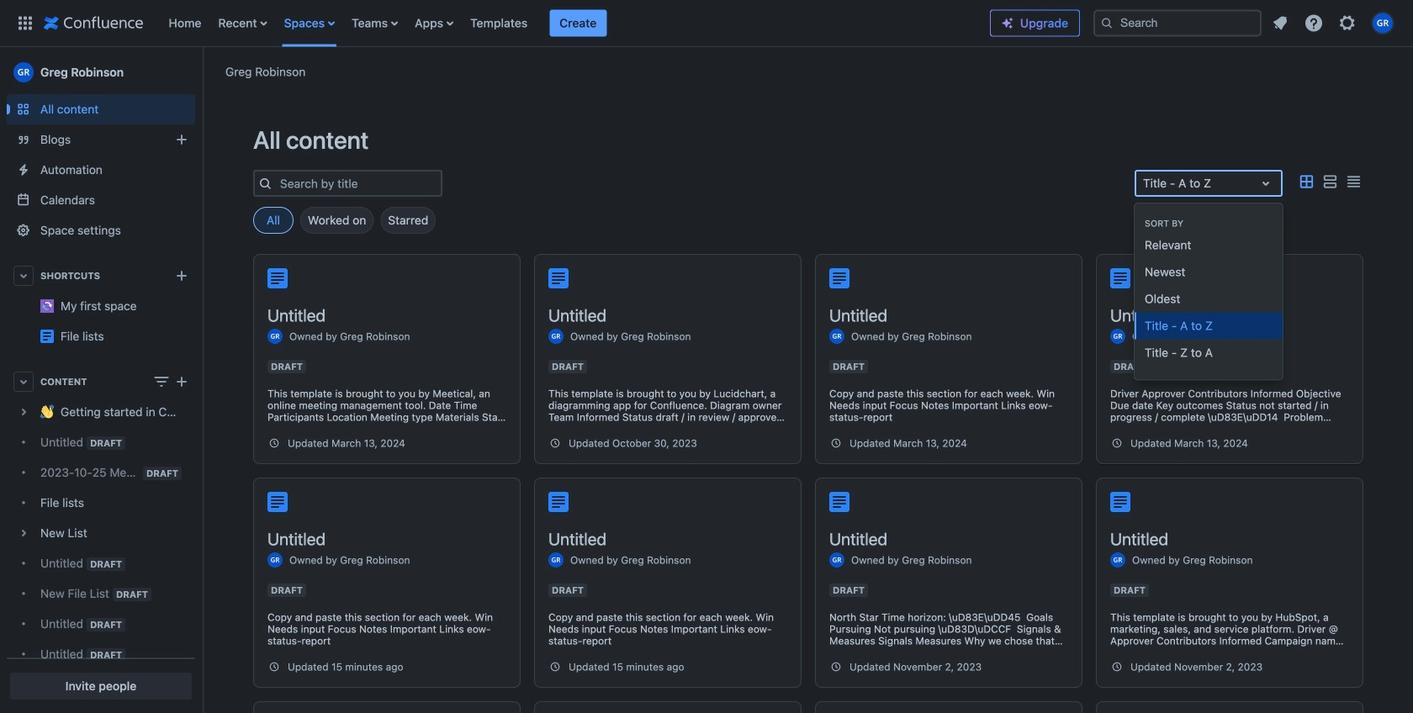 Task type: describe. For each thing, give the bounding box(es) containing it.
notification icon image
[[1271, 13, 1291, 33]]

list image
[[1320, 172, 1340, 192]]

collapse sidebar image
[[183, 56, 220, 89]]

search image
[[1101, 16, 1114, 30]]

help icon image
[[1304, 13, 1324, 33]]

open image
[[1256, 173, 1276, 194]]

create a blog image
[[172, 130, 192, 150]]

list item inside global element
[[550, 10, 607, 37]]

add shortcut image
[[172, 266, 192, 286]]

list for appswitcher icon
[[160, 0, 990, 47]]

space element
[[0, 47, 202, 714]]

settings icon image
[[1338, 13, 1358, 33]]

tree inside space element
[[7, 397, 195, 714]]

create a page image
[[172, 372, 192, 392]]

Search field
[[1094, 10, 1262, 37]]



Task type: locate. For each thing, give the bounding box(es) containing it.
confluence image
[[44, 13, 143, 33], [44, 13, 143, 33]]

0 horizontal spatial list
[[160, 0, 990, 47]]

cards image
[[1297, 172, 1317, 192]]

appswitcher icon image
[[15, 13, 35, 33]]

compact list image
[[1344, 172, 1364, 192]]

None text field
[[1144, 175, 1147, 192]]

global element
[[10, 0, 990, 47]]

page image
[[549, 268, 569, 289], [830, 268, 850, 289], [1111, 268, 1131, 289], [268, 492, 288, 512], [830, 492, 850, 512]]

None search field
[[1094, 10, 1262, 37]]

page image
[[268, 268, 288, 289], [549, 492, 569, 512], [1111, 492, 1131, 512]]

1 horizontal spatial list
[[1266, 8, 1404, 38]]

change view image
[[151, 372, 172, 392]]

1 horizontal spatial page image
[[549, 492, 569, 512]]

list
[[160, 0, 990, 47], [1266, 8, 1404, 38]]

Search by title field
[[275, 172, 441, 195]]

premium image
[[1001, 16, 1015, 30]]

banner
[[0, 0, 1414, 47]]

file lists image
[[40, 330, 54, 343]]

2 horizontal spatial page image
[[1111, 492, 1131, 512]]

list item
[[550, 10, 607, 37]]

tree
[[7, 397, 195, 714]]

list for "premium" icon
[[1266, 8, 1404, 38]]

0 horizontal spatial page image
[[268, 268, 288, 289]]

profile picture image
[[268, 329, 283, 344], [549, 329, 564, 344], [830, 329, 845, 344], [1111, 329, 1126, 344], [268, 553, 283, 568], [549, 553, 564, 568], [830, 553, 845, 568], [1111, 553, 1126, 568]]



Task type: vqa. For each thing, say whether or not it's contained in the screenshot.
Create a blog IMAGE on the top of page
yes



